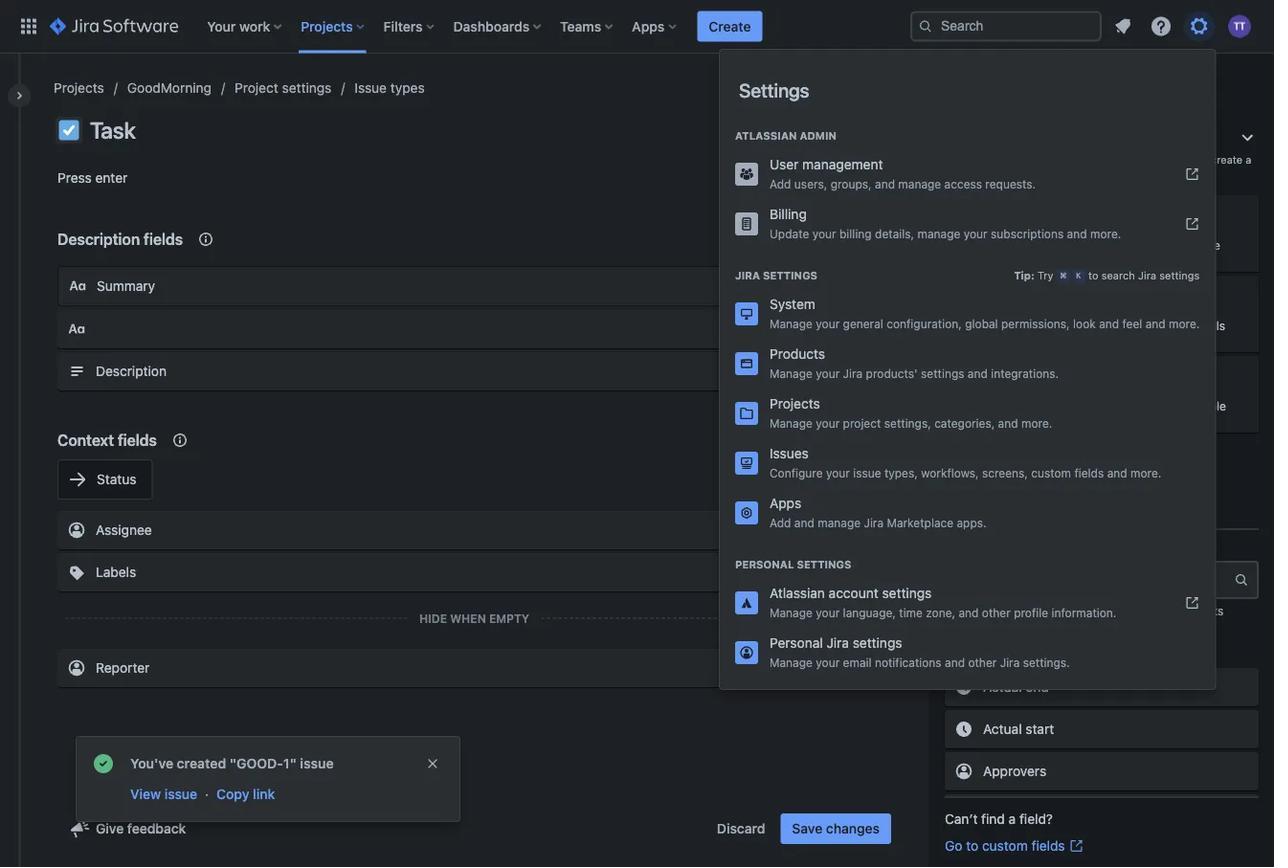 Task type: describe. For each thing, give the bounding box(es) containing it.
custom inside issues configure your issue types, workflows, screens, custom fields and more.
[[1031, 466, 1071, 480]]

task
[[90, 117, 136, 144]]

give
[[96, 821, 124, 837]]

fields inside issues configure your issue types, workflows, screens, custom fields and more.
[[1075, 466, 1104, 480]]

billing
[[840, 227, 872, 240]]

open field configuration image inside reporter button
[[861, 657, 884, 680]]

language,
[[843, 606, 896, 619]]

dashboards button
[[448, 11, 549, 42]]

short
[[969, 238, 999, 252]]

you've
[[130, 756, 173, 772]]

issue inside issues configure your issue types, workflows, screens, custom fields and more.
[[853, 466, 881, 480]]

projects manage your project settings, categories, and more.
[[770, 396, 1052, 430]]

projects
[[1180, 604, 1224, 617]]

success image
[[92, 752, 115, 775]]

goodmorning
[[127, 80, 212, 96]]

sidebar navigation image
[[0, 77, 42, 115]]

group containing user management
[[720, 109, 1215, 255]]

your inside issues configure your issue types, workflows, screens, custom fields and more.
[[826, 466, 850, 480]]

other inside personal jira settings manage your email notifications and other jira settings.
[[968, 656, 997, 669]]

information.
[[1052, 606, 1117, 619]]

general
[[843, 317, 883, 330]]

feedback
[[127, 821, 186, 837]]

tip: try
[[1014, 269, 1057, 282]]

approvers button
[[945, 752, 1259, 791]]

reuse 30 fields from other issue types and projects
[[945, 604, 1224, 617]]

issue type icon image
[[57, 119, 80, 142]]

time
[[1070, 319, 1097, 332]]

issue right the view at the left bottom of the page
[[164, 786, 197, 802]]

manage inside atlassian account settings manage your language, time zone, and other profile information.
[[770, 606, 813, 619]]

personal jira settings manage your email notifications and other jira settings.
[[770, 635, 1070, 669]]

manage inside user management add users, groups, and manage access requests.
[[898, 177, 941, 191]]

dependent
[[966, 471, 1026, 485]]

more. inside issues configure your issue types, workflows, screens, custom fields and more.
[[1131, 466, 1162, 480]]

requests.
[[985, 177, 1036, 191]]

copy link
[[216, 786, 275, 802]]

user management add users, groups, and manage access requests.
[[770, 157, 1036, 191]]

and inside apps add and manage jira marketplace apps.
[[794, 516, 815, 529]]

project
[[235, 80, 278, 96]]

projects for the projects link
[[54, 80, 104, 96]]

subscriptions
[[991, 227, 1064, 240]]

access
[[945, 177, 982, 191]]

settings
[[739, 79, 809, 101]]

actual end
[[983, 679, 1049, 695]]

to inside settings group
[[1088, 269, 1099, 282]]

atlassian for admin
[[735, 130, 797, 142]]

jira down suggested fields
[[1000, 656, 1020, 669]]

workflow
[[788, 122, 845, 138]]

issue types link
[[355, 77, 425, 100]]

personal settings
[[735, 559, 852, 571]]

search
[[1102, 269, 1135, 282]]

more information about the context fields image
[[194, 228, 217, 251]]

more. inside projects manage your project settings, categories, and more.
[[1021, 416, 1052, 430]]

can't
[[945, 811, 978, 827]]

fields left this link will be opened in a new tab image on the right bottom of page
[[1032, 838, 1065, 854]]

actual start button
[[945, 710, 1259, 749]]

find
[[981, 811, 1005, 827]]

atlassian for account
[[770, 585, 825, 601]]

group containing system
[[720, 249, 1215, 544]]

manage for projects
[[770, 416, 813, 430]]

field?
[[1020, 811, 1053, 827]]

reporter button
[[57, 649, 891, 687]]

and inside projects manage your project settings, categories, and more.
[[998, 416, 1018, 430]]

1 horizontal spatial labels
[[1190, 319, 1226, 332]]

and inside issues configure your issue types, workflows, screens, custom fields and more.
[[1107, 466, 1127, 480]]

settings image
[[1188, 15, 1211, 38]]

settings.
[[1023, 656, 1070, 669]]

edit
[[760, 122, 784, 138]]

your profile and settings image
[[1228, 15, 1251, 38]]

0 vertical spatial field
[[981, 154, 1003, 166]]

actual for actual end
[[983, 679, 1022, 695]]

and inside billing update your billing details, manage your subscriptions and more.
[[1067, 227, 1087, 240]]

jira up email
[[827, 635, 849, 651]]

labels button
[[57, 553, 891, 592]]

settings inside atlassian account settings manage your language, time zone, and other profile information.
[[882, 585, 932, 601]]

description for description fields
[[57, 230, 140, 248]]

notifications
[[875, 656, 942, 669]]

and inside user management add users, groups, and manage access requests.
[[875, 177, 895, 191]]

to search jira settings
[[1085, 269, 1200, 282]]

create
[[709, 18, 751, 34]]

manage for products
[[770, 367, 813, 380]]

settings down the date
[[1160, 269, 1200, 282]]

url
[[1091, 480, 1113, 493]]

this link will be opened in a new tab image
[[1069, 839, 1084, 854]]

suggested
[[945, 642, 1006, 656]]

fields left more information about the context fields icon
[[144, 230, 183, 248]]

date
[[1195, 238, 1220, 252]]

projects inside projects manage your project settings, categories, and more.
[[770, 396, 820, 412]]

you've created "good-1" issue
[[130, 756, 334, 772]]

your inside projects manage your project settings, categories, and more.
[[816, 416, 840, 430]]

drag
[[945, 154, 969, 166]]

give feedback
[[96, 821, 186, 837]]

jira settings
[[735, 269, 818, 282]]

view issue link
[[128, 783, 199, 806]]

more information about the context fields image
[[168, 429, 191, 452]]

more. inside billing update your billing details, manage your subscriptions and more.
[[1090, 227, 1121, 240]]

your inside "system manage your general configuration, global permissions, look and feel and more."
[[816, 317, 840, 330]]

context
[[57, 431, 114, 449]]

atlassian admin
[[735, 130, 837, 142]]

groups,
[[831, 177, 872, 191]]

assignee
[[96, 522, 152, 538]]

primary element
[[11, 0, 910, 53]]

issue down type to search all fields text box
[[1092, 604, 1120, 617]]

save
[[792, 821, 823, 837]]

projects for the projects dropdown button at the top left of the page
[[301, 18, 353, 34]]

status
[[97, 471, 136, 487]]

1"
[[283, 756, 297, 772]]

start
[[1026, 721, 1054, 737]]

project
[[843, 416, 881, 430]]

work
[[239, 18, 270, 34]]

create button
[[697, 11, 762, 42]]

to right left
[[1198, 154, 1208, 166]]

permissions,
[[1001, 317, 1070, 330]]

account
[[829, 585, 879, 601]]

email
[[843, 656, 872, 669]]

add inside user management add users, groups, and manage access requests.
[[770, 177, 791, 191]]

categories,
[[934, 416, 995, 430]]

notifications image
[[1111, 15, 1134, 38]]

text
[[1002, 238, 1023, 252]]

1 the from the left
[[1079, 154, 1095, 166]]

teams button
[[554, 11, 621, 42]]

2 horizontal spatial a
[[1246, 154, 1252, 166]]

open field configuration image for assignee
[[861, 519, 884, 542]]

go to custom fields link
[[945, 837, 1084, 856]]

Search field
[[910, 11, 1102, 42]]

management
[[802, 157, 883, 172]]

jira left required
[[735, 269, 760, 282]]

more. inside "system manage your general configuration, global permissions, look and feel and more."
[[1169, 317, 1200, 330]]

number
[[974, 319, 1018, 332]]

profile
[[1014, 606, 1048, 619]]

settings inside personal jira settings manage your email notifications and other jira settings.
[[853, 635, 902, 651]]

billing update your billing details, manage your subscriptions and more.
[[770, 206, 1121, 240]]

system manage your general configuration, global permissions, look and feel and more.
[[770, 296, 1200, 330]]

group containing atlassian account settings
[[720, 538, 1215, 684]]

manage inside apps add and manage jira marketplace apps.
[[818, 516, 861, 529]]



Task type: locate. For each thing, give the bounding box(es) containing it.
0 horizontal spatial the
[[1079, 154, 1095, 166]]

open field configuration image down language,
[[861, 657, 884, 680]]

marketplace
[[887, 516, 954, 529]]

your down account
[[816, 606, 840, 619]]

1 horizontal spatial the
[[1159, 154, 1175, 166]]

fields up settings.
[[1009, 642, 1040, 656]]

look
[[1073, 317, 1096, 330]]

on
[[1144, 154, 1156, 166]]

reporter
[[96, 660, 150, 676]]

projects button
[[295, 11, 372, 42]]

fields left more information about the context fields image
[[118, 431, 157, 449]]

fields
[[144, 230, 183, 248], [118, 431, 157, 449], [1075, 466, 1104, 480], [999, 604, 1028, 617], [1009, 642, 1040, 656], [1032, 838, 1065, 854]]

projects up issue type icon
[[54, 80, 104, 96]]

jira left products'
[[843, 367, 863, 380]]

manage inside personal jira settings manage your email notifications and other jira settings.
[[770, 656, 813, 669]]

apps add and manage jira marketplace apps.
[[770, 495, 987, 529]]

configuration,
[[887, 317, 962, 330]]

custom inside the "drag a field type to one of the sections on the left to create a custom field for this issue type."
[[945, 167, 982, 179]]

issue down the one
[[1048, 167, 1074, 179]]

actual left start
[[983, 721, 1022, 737]]

and inside personal jira settings manage your email notifications and other jira settings.
[[945, 656, 965, 669]]

add up personal settings
[[770, 516, 791, 529]]

1 horizontal spatial projects
[[301, 18, 353, 34]]

0 vertical spatial add
[[770, 177, 791, 191]]

to right k
[[1088, 269, 1099, 282]]

labels inside "button"
[[96, 564, 136, 580]]

open field configuration image inside description button
[[861, 360, 884, 383]]

edit workflow
[[760, 122, 845, 138]]

0 vertical spatial apps
[[632, 18, 665, 34]]

your left email
[[816, 656, 840, 669]]

actual for actual start
[[983, 721, 1022, 737]]

zone,
[[926, 606, 956, 619]]

1 vertical spatial atlassian
[[770, 585, 825, 601]]

apps for apps
[[632, 18, 665, 34]]

labels right feel
[[1190, 319, 1226, 332]]

apps inside apps add and manage jira marketplace apps.
[[770, 495, 802, 511]]

manage left access
[[898, 177, 941, 191]]

manage up issues
[[770, 416, 813, 430]]

of
[[1066, 154, 1076, 166]]

projects link
[[54, 77, 104, 100]]

to right go
[[966, 838, 979, 854]]

apps right teams dropdown button
[[632, 18, 665, 34]]

manage left email
[[770, 656, 813, 669]]

add down user
[[770, 177, 791, 191]]

other inside atlassian account settings manage your language, time zone, and other profile information.
[[982, 606, 1011, 619]]

fields right 30
[[999, 604, 1028, 617]]

2 vertical spatial projects
[[770, 396, 820, 412]]

issues
[[770, 446, 809, 461]]

Type to search all fields text field
[[947, 563, 1234, 597]]

your down products
[[816, 367, 840, 380]]

2 open field configuration image from the top
[[861, 657, 884, 680]]

field left type
[[981, 154, 1003, 166]]

and
[[875, 177, 895, 191], [1067, 227, 1087, 240], [1099, 317, 1119, 330], [1146, 317, 1166, 330], [968, 367, 988, 380], [998, 416, 1018, 430], [1107, 466, 1127, 480], [794, 516, 815, 529], [1156, 604, 1177, 617], [959, 606, 979, 619], [945, 656, 965, 669]]

1 vertical spatial apps
[[770, 495, 802, 511]]

context fields
[[57, 431, 157, 449]]

2 group from the top
[[720, 249, 1215, 544]]

settings up projects manage your project settings, categories, and more.
[[921, 367, 964, 380]]

open field configuration image inside the assignee button
[[861, 519, 884, 542]]

3 open field configuration image from the top
[[861, 561, 884, 584]]

1 vertical spatial open field configuration image
[[861, 657, 884, 680]]

time stamp
[[1070, 319, 1134, 332]]

manage inside "system manage your general configuration, global permissions, look and feel and more."
[[770, 317, 813, 330]]

your inside products manage your jira products' settings and integrations.
[[816, 367, 840, 380]]

hide
[[419, 612, 447, 625]]

personal for settings
[[735, 559, 794, 571]]

settings
[[282, 80, 332, 96], [763, 269, 818, 282], [1160, 269, 1200, 282], [921, 367, 964, 380], [797, 559, 852, 571], [882, 585, 932, 601], [853, 635, 902, 651]]

1 vertical spatial field
[[985, 167, 1007, 179]]

0 vertical spatial open field configuration image
[[861, 360, 884, 383]]

open field configuration image down general
[[861, 360, 884, 383]]

save changes
[[792, 821, 880, 837]]

open field configuration image for labels
[[861, 561, 884, 584]]

atlassian down personal settings
[[770, 585, 825, 601]]

1 vertical spatial open field configuration image
[[861, 519, 884, 542]]

enter
[[95, 170, 128, 186]]

2 the from the left
[[1159, 154, 1175, 166]]

manage inside products manage your jira products' settings and integrations.
[[770, 367, 813, 380]]

1 vertical spatial add
[[770, 516, 791, 529]]

more. right url at the right bottom of the page
[[1131, 466, 1162, 480]]

1 horizontal spatial types
[[1123, 604, 1153, 617]]

type.
[[1077, 167, 1103, 179]]

atlassian account settings manage your language, time zone, and other profile information.
[[770, 585, 1117, 619]]

1 vertical spatial manage
[[918, 227, 961, 240]]

actual left end
[[983, 679, 1022, 695]]

more. down integrations.
[[1021, 416, 1052, 430]]

jira software image
[[50, 15, 178, 38], [50, 15, 178, 38]]

drag a field type to one of the sections on the left to create a custom field for this issue type.
[[945, 154, 1252, 179]]

give feedback button
[[57, 814, 198, 844]]

and inside products manage your jira products' settings and integrations.
[[968, 367, 988, 380]]

1 open field configuration image from the top
[[861, 318, 884, 341]]

your right configure on the bottom right
[[826, 466, 850, 480]]

your left text
[[964, 227, 988, 240]]

your inside atlassian account settings manage your language, time zone, and other profile information.
[[816, 606, 840, 619]]

a right drag in the top right of the page
[[972, 154, 978, 166]]

custom down drag in the top right of the page
[[945, 167, 982, 179]]

alert
[[77, 737, 460, 821]]

manage
[[898, 177, 941, 191], [918, 227, 961, 240], [818, 516, 861, 529]]

30
[[981, 604, 996, 617]]

1 group from the top
[[720, 109, 1215, 255]]

issue inside the "drag a field type to one of the sections on the left to create a custom field for this issue type."
[[1048, 167, 1074, 179]]

a right create
[[1246, 154, 1252, 166]]

open field configuration image left marketplace
[[861, 519, 884, 542]]

from
[[1032, 604, 1057, 617]]

1 vertical spatial description
[[96, 363, 167, 379]]

one
[[1044, 154, 1063, 166]]

created
[[177, 756, 226, 772]]

actual inside button
[[983, 679, 1022, 695]]

a right find
[[1009, 811, 1016, 827]]

settings right project
[[282, 80, 332, 96]]

user
[[770, 157, 799, 172]]

jira left marketplace
[[864, 516, 884, 529]]

jira inside products manage your jira products' settings and integrations.
[[843, 367, 863, 380]]

2 manage from the top
[[770, 367, 813, 380]]

empty
[[489, 612, 529, 625]]

manage up personal settings
[[818, 516, 861, 529]]

open field configuration image up products'
[[861, 318, 884, 341]]

manage for system
[[770, 317, 813, 330]]

description fields
[[57, 230, 183, 248]]

custom down the 'can't find a field?'
[[982, 838, 1028, 854]]

jira inside apps add and manage jira marketplace apps.
[[864, 516, 884, 529]]

goodmorning link
[[127, 77, 212, 100]]

issue
[[1048, 167, 1074, 179], [853, 466, 881, 480], [1092, 604, 1120, 617], [300, 756, 334, 772], [164, 786, 197, 802]]

2 vertical spatial manage
[[818, 516, 861, 529]]

settings inside products manage your jira products' settings and integrations.
[[921, 367, 964, 380]]

2 vertical spatial custom
[[982, 838, 1028, 854]]

1 manage from the top
[[770, 317, 813, 330]]

stamp
[[1100, 319, 1134, 332]]

0 vertical spatial atlassian
[[735, 130, 797, 142]]

open field configuration image
[[861, 318, 884, 341], [861, 657, 884, 680]]

your left billing
[[812, 227, 836, 240]]

apps.
[[957, 516, 987, 529]]

to
[[1031, 154, 1041, 166], [1198, 154, 1208, 166], [1088, 269, 1099, 282], [966, 838, 979, 854]]

other left profile at the bottom
[[982, 606, 1011, 619]]

appswitcher icon image
[[17, 15, 40, 38]]

this
[[1027, 167, 1045, 179]]

apps for apps add and manage jira marketplace apps.
[[770, 495, 802, 511]]

field left for
[[985, 167, 1007, 179]]

manage inside billing update your billing details, manage your subscriptions and more.
[[918, 227, 961, 240]]

settings up account
[[797, 559, 852, 571]]

manage down products
[[770, 367, 813, 380]]

banner
[[0, 0, 1274, 54]]

0 vertical spatial open field configuration image
[[861, 318, 884, 341]]

for
[[1010, 167, 1024, 179]]

manage down personal settings
[[770, 606, 813, 619]]

0 vertical spatial manage
[[898, 177, 941, 191]]

end
[[1026, 679, 1049, 695]]

2 vertical spatial open field configuration image
[[861, 561, 884, 584]]

projects right work
[[301, 18, 353, 34]]

manage right details,
[[918, 227, 961, 240]]

open field configuration image up account
[[861, 561, 884, 584]]

1 vertical spatial projects
[[54, 80, 104, 96]]

projects down products
[[770, 396, 820, 412]]

teams
[[560, 18, 601, 34]]

tip: try command k to search jira settings element
[[1014, 268, 1200, 283]]

jira
[[735, 269, 760, 282], [1138, 269, 1157, 282], [843, 367, 863, 380], [864, 516, 884, 529], [827, 635, 849, 651], [1000, 656, 1020, 669]]

a
[[972, 154, 978, 166], [1246, 154, 1252, 166], [1009, 811, 1016, 827]]

1 horizontal spatial a
[[1009, 811, 1016, 827]]

the up type.
[[1079, 154, 1095, 166]]

0 vertical spatial description
[[57, 230, 140, 248]]

dismiss image
[[425, 756, 440, 772]]

add inside apps add and manage jira marketplace apps.
[[770, 516, 791, 529]]

integrations.
[[991, 367, 1059, 380]]

your
[[812, 227, 836, 240], [964, 227, 988, 240], [816, 317, 840, 330], [816, 367, 840, 380], [816, 416, 840, 430], [826, 466, 850, 480], [816, 606, 840, 619], [816, 656, 840, 669]]

0 horizontal spatial labels
[[96, 564, 136, 580]]

4 manage from the top
[[770, 606, 813, 619]]

manage
[[770, 317, 813, 330], [770, 367, 813, 380], [770, 416, 813, 430], [770, 606, 813, 619], [770, 656, 813, 669]]

fields right screens,
[[1075, 466, 1104, 480]]

description button
[[57, 352, 891, 391]]

types right information. at the right of the page
[[1123, 604, 1153, 617]]

save changes button
[[781, 814, 891, 844]]

personal for jira
[[770, 635, 823, 651]]

issue left types,
[[853, 466, 881, 480]]

manage down the system
[[770, 317, 813, 330]]

more. right feel
[[1169, 317, 1200, 330]]

apps down configure on the bottom right
[[770, 495, 802, 511]]

1 add from the top
[[770, 177, 791, 191]]

assignee button
[[57, 511, 891, 550]]

global
[[965, 317, 998, 330]]

actual inside button
[[983, 721, 1022, 737]]

other down suggested
[[968, 656, 997, 669]]

jira right search
[[1138, 269, 1157, 282]]

to up this
[[1031, 154, 1041, 166]]

custom
[[945, 167, 982, 179], [1031, 466, 1071, 480], [982, 838, 1028, 854]]

more. up tip: try command k to search jira settings element
[[1090, 227, 1121, 240]]

banner containing your work
[[0, 0, 1274, 54]]

other right "from"
[[1060, 604, 1089, 617]]

field
[[981, 154, 1003, 166], [985, 167, 1007, 179]]

open field configuration image
[[861, 360, 884, 383], [861, 519, 884, 542], [861, 561, 884, 584]]

5 manage from the top
[[770, 656, 813, 669]]

issue
[[355, 80, 387, 96]]

people
[[1189, 399, 1226, 413]]

filters button
[[378, 11, 442, 42]]

labels down assignee
[[96, 564, 136, 580]]

alert containing you've created "good-1" issue
[[77, 737, 460, 821]]

1 vertical spatial types
[[1123, 604, 1153, 617]]

edit workflow button
[[729, 115, 857, 146]]

your inside personal jira settings manage your email notifications and other jira settings.
[[816, 656, 840, 669]]

3 group from the top
[[720, 538, 1215, 684]]

open field configuration image for description
[[861, 360, 884, 383]]

0 vertical spatial personal
[[735, 559, 794, 571]]

hide when empty
[[419, 612, 529, 625]]

the right on
[[1159, 154, 1175, 166]]

⌘
[[1060, 270, 1067, 282]]

settings up email
[[853, 635, 902, 651]]

issue types
[[355, 80, 425, 96]]

0 horizontal spatial apps
[[632, 18, 665, 34]]

1 open field configuration image from the top
[[861, 360, 884, 383]]

0 vertical spatial custom
[[945, 167, 982, 179]]

open field configuration image inside labels "button"
[[861, 561, 884, 584]]

0 horizontal spatial a
[[972, 154, 978, 166]]

your left the "project"
[[816, 416, 840, 430]]

the
[[1079, 154, 1095, 166], [1159, 154, 1175, 166]]

manage inside projects manage your project settings, categories, and more.
[[770, 416, 813, 430]]

settings up time
[[882, 585, 932, 601]]

description up context fields
[[96, 363, 167, 379]]

apps button
[[626, 11, 684, 42]]

1 vertical spatial actual
[[983, 721, 1022, 737]]

1 vertical spatial labels
[[96, 564, 136, 580]]

0 vertical spatial projects
[[301, 18, 353, 34]]

suggested fields
[[945, 642, 1040, 656]]

group
[[720, 109, 1215, 255], [720, 249, 1215, 544], [720, 538, 1215, 684]]

types right issue
[[390, 80, 425, 96]]

products manage your jira products' settings and integrations.
[[770, 346, 1059, 380]]

projects inside dropdown button
[[301, 18, 353, 34]]

project settings link
[[235, 77, 332, 100]]

0 horizontal spatial types
[[390, 80, 425, 96]]

2 add from the top
[[770, 516, 791, 529]]

custom right screens,
[[1031, 466, 1071, 480]]

description for description
[[96, 363, 167, 379]]

1 vertical spatial custom
[[1031, 466, 1071, 480]]

more information about the suggested fields image
[[1051, 638, 1074, 661]]

description up the summary
[[57, 230, 140, 248]]

help image
[[1150, 15, 1173, 38]]

and inside atlassian account settings manage your language, time zone, and other profile information.
[[959, 606, 979, 619]]

2 actual from the top
[[983, 721, 1022, 737]]

admin
[[800, 130, 837, 142]]

0 vertical spatial labels
[[1190, 319, 1226, 332]]

0 horizontal spatial projects
[[54, 80, 104, 96]]

2 open field configuration image from the top
[[861, 519, 884, 542]]

0 vertical spatial types
[[390, 80, 425, 96]]

search image
[[918, 19, 933, 34]]

personal inside personal jira settings manage your email notifications and other jira settings.
[[770, 635, 823, 651]]

issue right 1" on the left of page
[[300, 756, 334, 772]]

description inside button
[[96, 363, 167, 379]]

dashboards
[[453, 18, 530, 34]]

atlassian up user
[[735, 130, 797, 142]]

types
[[390, 80, 425, 96], [1123, 604, 1153, 617]]

description
[[57, 230, 140, 248], [96, 363, 167, 379]]

1 vertical spatial personal
[[770, 635, 823, 651]]

dependent dropdown
[[966, 471, 1026, 501]]

link
[[253, 786, 275, 802]]

3 manage from the top
[[770, 416, 813, 430]]

other
[[1060, 604, 1089, 617], [982, 606, 1011, 619], [968, 656, 997, 669]]

your left general
[[816, 317, 840, 330]]

system
[[770, 296, 815, 312]]

settings group
[[720, 50, 1215, 689]]

0 vertical spatial actual
[[983, 679, 1022, 695]]

atlassian inside atlassian account settings manage your language, time zone, and other profile information.
[[770, 585, 825, 601]]

actual start
[[983, 721, 1054, 737]]

2 horizontal spatial projects
[[770, 396, 820, 412]]

users,
[[794, 177, 827, 191]]

1 actual from the top
[[983, 679, 1022, 695]]

project settings
[[235, 80, 332, 96]]

apps inside popup button
[[632, 18, 665, 34]]

1 horizontal spatial apps
[[770, 495, 802, 511]]

settings up the system
[[763, 269, 818, 282]]



Task type: vqa. For each thing, say whether or not it's contained in the screenshot.


